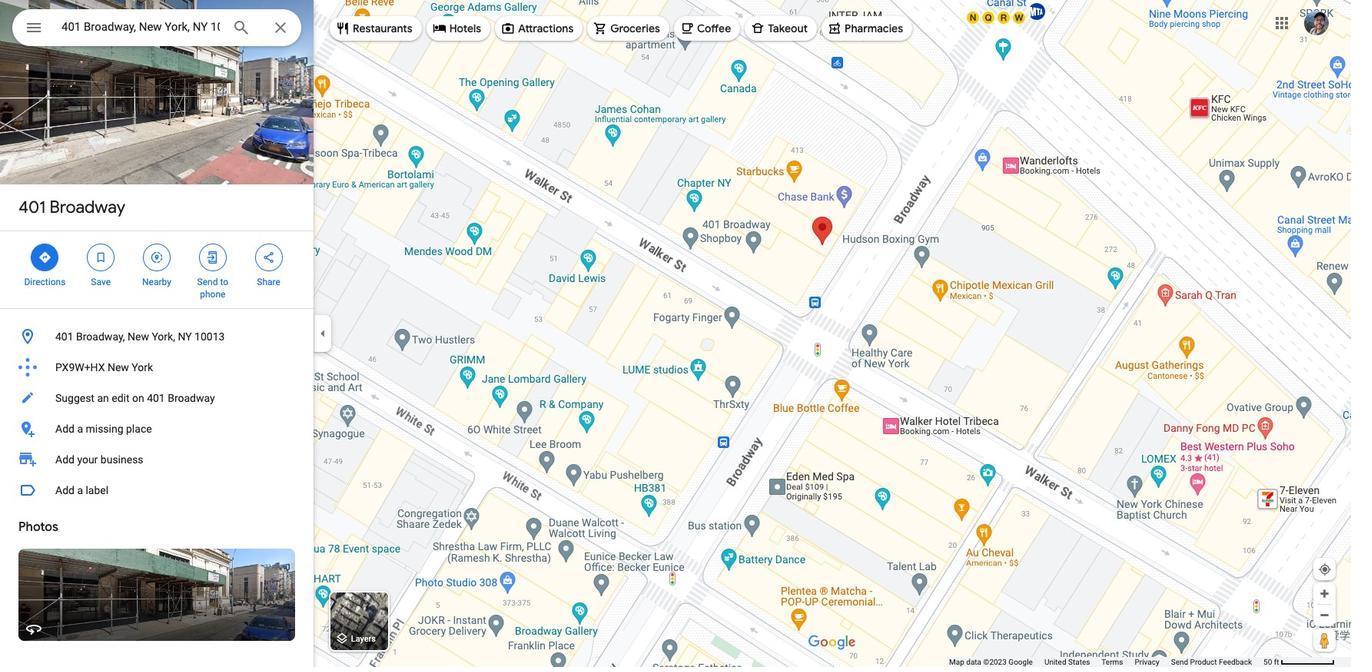 Task type: describe. For each thing, give the bounding box(es) containing it.
a for missing
[[77, 423, 83, 435]]

pharmacies button
[[822, 10, 912, 47]]

york,
[[152, 331, 175, 343]]

none field inside '401 broadway, new york, ny 10013' 'field'
[[61, 18, 220, 36]]

send product feedback button
[[1171, 657, 1252, 667]]

data
[[966, 658, 982, 666]]

restaurants
[[353, 22, 413, 35]]

on
[[132, 392, 144, 404]]

label
[[86, 484, 109, 497]]

takeout button
[[745, 10, 817, 47]]

terms
[[1102, 658, 1123, 666]]


[[262, 249, 276, 266]]

send to phone
[[197, 277, 228, 300]]


[[38, 249, 52, 266]]

privacy button
[[1135, 657, 1160, 667]]

attractions button
[[495, 10, 583, 47]]

actions for 401 broadway region
[[0, 231, 314, 308]]

coffee
[[697, 22, 731, 35]]

 button
[[12, 9, 55, 49]]

send for send to phone
[[197, 277, 218, 287]]

to
[[220, 277, 228, 287]]

united states
[[1045, 658, 1090, 666]]

groceries
[[611, 22, 660, 35]]

401 broadway main content
[[0, 0, 314, 667]]

send product feedback
[[1171, 658, 1252, 666]]

privacy
[[1135, 658, 1160, 666]]

©2023
[[984, 658, 1007, 666]]

10013
[[194, 331, 225, 343]]

add your business link
[[0, 444, 314, 475]]

suggest an edit on 401 broadway button
[[0, 383, 314, 414]]

map
[[949, 658, 965, 666]]

phone
[[200, 289, 226, 300]]

layers
[[351, 634, 376, 644]]

zoom in image
[[1319, 588, 1331, 600]]

401 for 401 broadway
[[18, 197, 46, 218]]

add your business
[[55, 454, 143, 466]]

collapse side panel image
[[314, 325, 331, 342]]

px9w+hx
[[55, 361, 105, 374]]

show street view coverage image
[[1314, 629, 1336, 652]]

google maps element
[[0, 0, 1351, 667]]

map data ©2023 google
[[949, 658, 1033, 666]]

add for add your business
[[55, 454, 75, 466]]

add a missing place button
[[0, 414, 314, 444]]

px9w+hx new york button
[[0, 352, 314, 383]]

united states button
[[1045, 657, 1090, 667]]

hotels
[[449, 22, 481, 35]]

feedback
[[1219, 658, 1252, 666]]

0 vertical spatial broadway
[[50, 197, 125, 218]]

add a label button
[[0, 475, 314, 506]]

50
[[1264, 658, 1272, 666]]

restaurants button
[[330, 10, 422, 47]]

google
[[1009, 658, 1033, 666]]


[[206, 249, 220, 266]]

50 ft button
[[1264, 658, 1335, 666]]

new inside button
[[128, 331, 149, 343]]

broadway,
[[76, 331, 125, 343]]

united
[[1045, 658, 1067, 666]]

add for add a label
[[55, 484, 75, 497]]



Task type: vqa. For each thing, say whether or not it's contained in the screenshot.
the our work - the united nations
no



Task type: locate. For each thing, give the bounding box(es) containing it.
new inside button
[[108, 361, 129, 374]]

a inside button
[[77, 423, 83, 435]]

a for label
[[77, 484, 83, 497]]

1 horizontal spatial broadway
[[168, 392, 215, 404]]

footer
[[949, 657, 1264, 667]]

ft
[[1274, 658, 1279, 666]]

0 horizontal spatial 401
[[18, 197, 46, 218]]

1 vertical spatial 401
[[55, 331, 73, 343]]

401 broadway
[[18, 197, 125, 218]]

broadway
[[50, 197, 125, 218], [168, 392, 215, 404]]

1 vertical spatial broadway
[[168, 392, 215, 404]]

directions
[[24, 277, 66, 287]]

send
[[197, 277, 218, 287], [1171, 658, 1188, 666]]

add left label
[[55, 484, 75, 497]]

add left your
[[55, 454, 75, 466]]


[[25, 17, 43, 38]]

save
[[91, 277, 111, 287]]

add for add a missing place
[[55, 423, 75, 435]]

broadway inside button
[[168, 392, 215, 404]]

1 vertical spatial new
[[108, 361, 129, 374]]

px9w+hx new york
[[55, 361, 153, 374]]

pharmacies
[[845, 22, 903, 35]]

1 vertical spatial send
[[1171, 658, 1188, 666]]

a inside button
[[77, 484, 83, 497]]

0 vertical spatial 401
[[18, 197, 46, 218]]

business
[[101, 454, 143, 466]]

1 vertical spatial a
[[77, 484, 83, 497]]

send inside button
[[1171, 658, 1188, 666]]

2 vertical spatial 401
[[147, 392, 165, 404]]

new left "york"
[[108, 361, 129, 374]]

coffee button
[[674, 10, 740, 47]]

0 vertical spatial add
[[55, 423, 75, 435]]

None field
[[61, 18, 220, 36]]

1 add from the top
[[55, 423, 75, 435]]

a left label
[[77, 484, 83, 497]]

google account: cj baylor  
(christian.baylor@adept.ai) image
[[1304, 10, 1329, 35]]

1 vertical spatial add
[[55, 454, 75, 466]]

0 horizontal spatial send
[[197, 277, 218, 287]]

401
[[18, 197, 46, 218], [55, 331, 73, 343], [147, 392, 165, 404]]

hotels button
[[426, 10, 491, 47]]

add
[[55, 423, 75, 435], [55, 454, 75, 466], [55, 484, 75, 497]]

terms button
[[1102, 657, 1123, 667]]

new
[[128, 331, 149, 343], [108, 361, 129, 374]]

your
[[77, 454, 98, 466]]

0 vertical spatial a
[[77, 423, 83, 435]]

groceries button
[[587, 10, 669, 47]]

401 up 
[[18, 197, 46, 218]]

zoom out image
[[1319, 610, 1331, 621]]

1 a from the top
[[77, 423, 83, 435]]

send inside send to phone
[[197, 277, 218, 287]]

states
[[1068, 658, 1090, 666]]

401 for 401 broadway, new york, ny 10013
[[55, 331, 73, 343]]

2 add from the top
[[55, 454, 75, 466]]

suggest
[[55, 392, 95, 404]]

photos
[[18, 520, 58, 535]]

add a label
[[55, 484, 109, 497]]

0 vertical spatial send
[[197, 277, 218, 287]]

share
[[257, 277, 280, 287]]

broadway up add a missing place button
[[168, 392, 215, 404]]

show your location image
[[1318, 563, 1332, 576]]

footer inside google maps element
[[949, 657, 1264, 667]]

50 ft
[[1264, 658, 1279, 666]]

place
[[126, 423, 152, 435]]

401 broadway, new york, ny 10013 button
[[0, 321, 314, 352]]

send up phone
[[197, 277, 218, 287]]

2 horizontal spatial 401
[[147, 392, 165, 404]]

2 a from the top
[[77, 484, 83, 497]]

1 horizontal spatial 401
[[55, 331, 73, 343]]

401 up px9w+hx
[[55, 331, 73, 343]]

attractions
[[518, 22, 574, 35]]

product
[[1190, 658, 1217, 666]]

0 horizontal spatial broadway
[[50, 197, 125, 218]]

3 add from the top
[[55, 484, 75, 497]]

send left product
[[1171, 658, 1188, 666]]

york
[[132, 361, 153, 374]]


[[94, 249, 108, 266]]

1 horizontal spatial send
[[1171, 658, 1188, 666]]

edit
[[112, 392, 130, 404]]

new left york,
[[128, 331, 149, 343]]


[[150, 249, 164, 266]]

a
[[77, 423, 83, 435], [77, 484, 83, 497]]

suggest an edit on 401 broadway
[[55, 392, 215, 404]]

401 right 'on'
[[147, 392, 165, 404]]

2 vertical spatial add
[[55, 484, 75, 497]]

footer containing map data ©2023 google
[[949, 657, 1264, 667]]

send for send product feedback
[[1171, 658, 1188, 666]]

add down suggest
[[55, 423, 75, 435]]

missing
[[86, 423, 123, 435]]

401 Broadway, New York, NY 10013 field
[[12, 9, 301, 46]]

an
[[97, 392, 109, 404]]

add inside button
[[55, 423, 75, 435]]

401 inside 401 broadway, new york, ny 10013 button
[[55, 331, 73, 343]]

401 broadway, new york, ny 10013
[[55, 331, 225, 343]]

add inside button
[[55, 484, 75, 497]]

0 vertical spatial new
[[128, 331, 149, 343]]

add a missing place
[[55, 423, 152, 435]]

nearby
[[142, 277, 171, 287]]

ny
[[178, 331, 192, 343]]

 search field
[[12, 9, 301, 49]]

broadway up 
[[50, 197, 125, 218]]

takeout
[[768, 22, 808, 35]]

401 inside suggest an edit on 401 broadway button
[[147, 392, 165, 404]]

a left the missing on the left bottom
[[77, 423, 83, 435]]



